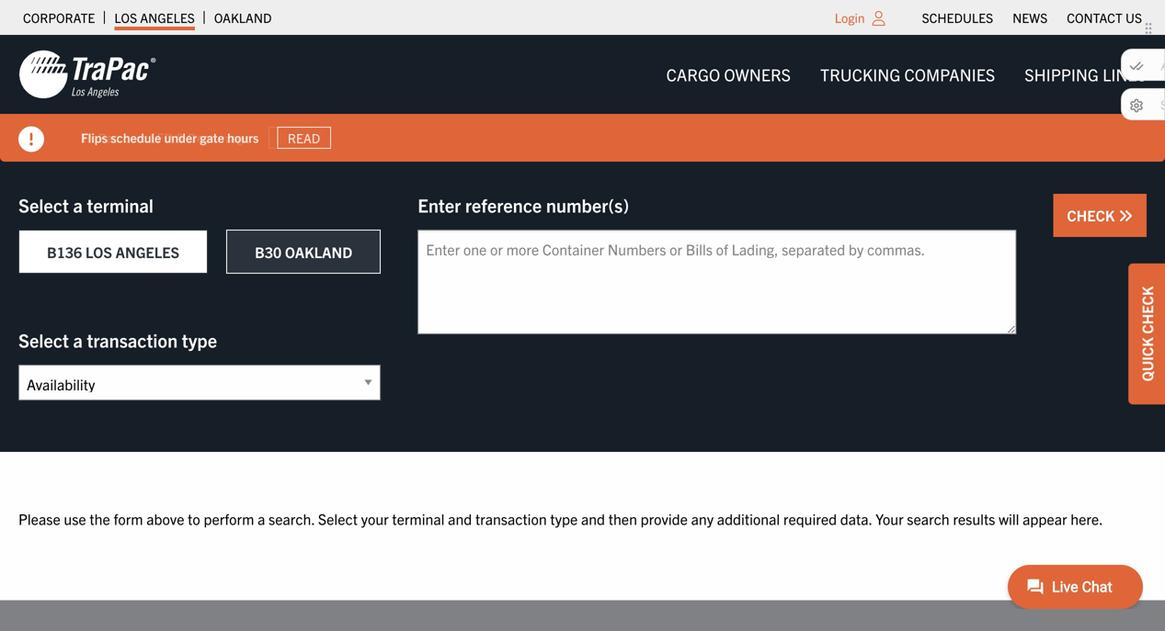 Task type: vqa. For each thing, say whether or not it's contained in the screenshot.
20&40 within the 20&40 OPEN TOP
no



Task type: describe. For each thing, give the bounding box(es) containing it.
then
[[609, 510, 637, 528]]

trucking companies link
[[806, 56, 1010, 93]]

enter
[[418, 194, 461, 217]]

1 vertical spatial angeles
[[116, 243, 180, 261]]

login link
[[835, 9, 865, 26]]

menu bar containing schedules
[[913, 5, 1152, 30]]

flips schedule under gate hours
[[81, 129, 259, 146]]

please use the form above to perform a search. select your terminal and transaction type and then provide any additional required data. your search results will appear here.
[[18, 510, 1104, 528]]

flips
[[81, 129, 108, 146]]

schedule
[[111, 129, 161, 146]]

number(s)
[[546, 194, 629, 217]]

appear
[[1023, 510, 1068, 528]]

search.
[[269, 510, 315, 528]]

enter reference number(s)
[[418, 194, 629, 217]]

0 vertical spatial oakland
[[214, 9, 272, 26]]

your
[[876, 510, 904, 528]]

2 vertical spatial a
[[258, 510, 265, 528]]

read for flips schedule under gate hours
[[288, 130, 320, 146]]

please
[[18, 510, 60, 528]]

contact us link
[[1067, 5, 1142, 30]]

los angeles link
[[114, 5, 195, 30]]

corporate link
[[23, 5, 95, 30]]

us
[[1126, 9, 1142, 26]]

los angeles image
[[18, 49, 156, 100]]

1 vertical spatial oakland
[[285, 243, 353, 261]]

read link for flips schedule under gate hours
[[277, 127, 331, 149]]

check inside quick check link
[[1138, 287, 1156, 334]]

required
[[784, 510, 837, 528]]

gate
[[200, 129, 224, 146]]

additional
[[717, 510, 780, 528]]

b136
[[47, 243, 82, 261]]

lines
[[1103, 64, 1147, 85]]

login
[[835, 9, 865, 26]]

lfd
[[150, 129, 173, 146]]

quick check link
[[1129, 264, 1165, 405]]

0 vertical spatial angeles
[[140, 9, 195, 26]]

&
[[176, 129, 185, 146]]

b30 oakland
[[255, 243, 353, 261]]

companies
[[905, 64, 996, 85]]

use
[[64, 510, 86, 528]]

shipping lines
[[1025, 64, 1147, 85]]

news link
[[1013, 5, 1048, 30]]

here.
[[1071, 510, 1104, 528]]

corporate
[[23, 9, 95, 26]]

shipping lines link
[[1010, 56, 1162, 93]]

1 vertical spatial los
[[85, 243, 112, 261]]

trucking companies
[[821, 64, 996, 85]]

a for terminal
[[73, 194, 83, 217]]

your
[[361, 510, 389, 528]]

hours
[[227, 129, 259, 146]]

schedules
[[922, 9, 994, 26]]

any
[[691, 510, 714, 528]]

0 vertical spatial type
[[182, 329, 217, 352]]

cargo
[[667, 64, 720, 85]]



Task type: locate. For each thing, give the bounding box(es) containing it.
angeles left oakland link
[[140, 9, 195, 26]]

angeles down select a terminal at the top of page
[[116, 243, 180, 261]]

banner
[[0, 35, 1165, 162]]

1 vertical spatial select
[[18, 329, 69, 352]]

contact
[[1067, 9, 1123, 26]]

0 horizontal spatial los
[[85, 243, 112, 261]]

1 vertical spatial terminal
[[392, 510, 445, 528]]

1 vertical spatial solid image
[[1119, 209, 1133, 224]]

0 horizontal spatial terminal
[[87, 194, 154, 217]]

2 read from the left
[[288, 130, 320, 146]]

select up b136
[[18, 194, 69, 217]]

schedules link
[[922, 5, 994, 30]]

a
[[73, 194, 83, 217], [73, 329, 83, 352], [258, 510, 265, 528]]

menu bar containing cargo owners
[[652, 56, 1162, 93]]

will
[[999, 510, 1020, 528]]

los right corporate link
[[114, 9, 137, 26]]

select left your
[[318, 510, 358, 528]]

los right b136
[[85, 243, 112, 261]]

b30
[[255, 243, 282, 261]]

demurrage
[[188, 129, 250, 146]]

transaction
[[87, 329, 178, 352], [476, 510, 547, 528]]

and right your
[[448, 510, 472, 528]]

owners
[[724, 64, 791, 85]]

Enter reference number(s) text field
[[418, 230, 1017, 335]]

cargo owners
[[667, 64, 791, 85]]

oakland
[[214, 9, 272, 26], [285, 243, 353, 261]]

oakland right los angeles link
[[214, 9, 272, 26]]

0 horizontal spatial check
[[1067, 206, 1119, 224]]

type
[[182, 329, 217, 352], [550, 510, 578, 528]]

0 horizontal spatial transaction
[[87, 329, 178, 352]]

above
[[146, 510, 184, 528]]

and left then
[[581, 510, 605, 528]]

banner containing cargo owners
[[0, 35, 1165, 162]]

a for transaction
[[73, 329, 83, 352]]

0 vertical spatial a
[[73, 194, 83, 217]]

check button
[[1054, 194, 1147, 237]]

form
[[114, 510, 143, 528]]

search
[[907, 510, 950, 528]]

menu bar down light image
[[652, 56, 1162, 93]]

b136 los angeles
[[47, 243, 180, 261]]

solid image inside banner
[[18, 126, 44, 152]]

1 horizontal spatial and
[[581, 510, 605, 528]]

reference
[[465, 194, 542, 217]]

0 vertical spatial terminal
[[87, 194, 154, 217]]

terminal right your
[[392, 510, 445, 528]]

los
[[114, 9, 137, 26], [85, 243, 112, 261]]

los angeles
[[114, 9, 195, 26]]

shipping
[[1025, 64, 1099, 85]]

read link
[[268, 127, 322, 149], [277, 127, 331, 149]]

1 horizontal spatial oakland
[[285, 243, 353, 261]]

trucking
[[821, 64, 901, 85]]

1 and from the left
[[448, 510, 472, 528]]

1 vertical spatial a
[[73, 329, 83, 352]]

results
[[953, 510, 996, 528]]

1 vertical spatial check
[[1138, 287, 1156, 334]]

0 vertical spatial menu bar
[[913, 5, 1152, 30]]

cargo owners link
[[652, 56, 806, 93]]

1 horizontal spatial transaction
[[476, 510, 547, 528]]

terminal up b136 los angeles
[[87, 194, 154, 217]]

1 vertical spatial type
[[550, 510, 578, 528]]

quick
[[1138, 338, 1156, 382]]

oakland link
[[214, 5, 272, 30]]

1 horizontal spatial los
[[114, 9, 137, 26]]

solid image inside the check button
[[1119, 209, 1133, 224]]

solid image
[[18, 126, 44, 152], [1119, 209, 1133, 224]]

menu bar up shipping
[[913, 5, 1152, 30]]

trapac.com
[[81, 129, 147, 146]]

menu bar
[[913, 5, 1152, 30], [652, 56, 1162, 93]]

1 vertical spatial transaction
[[476, 510, 547, 528]]

los inside los angeles link
[[114, 9, 137, 26]]

2 and from the left
[[581, 510, 605, 528]]

0 vertical spatial los
[[114, 9, 137, 26]]

news
[[1013, 9, 1048, 26]]

select for select a transaction type
[[18, 329, 69, 352]]

angeles
[[140, 9, 195, 26], [116, 243, 180, 261]]

light image
[[873, 11, 885, 26]]

1 vertical spatial menu bar
[[652, 56, 1162, 93]]

0 vertical spatial check
[[1067, 206, 1119, 224]]

check
[[1067, 206, 1119, 224], [1138, 287, 1156, 334]]

a left search.
[[258, 510, 265, 528]]

read for trapac.com lfd & demurrage
[[279, 130, 312, 146]]

read
[[279, 130, 312, 146], [288, 130, 320, 146]]

a up b136
[[73, 194, 83, 217]]

1 horizontal spatial type
[[550, 510, 578, 528]]

check inside button
[[1067, 206, 1119, 224]]

1 horizontal spatial terminal
[[392, 510, 445, 528]]

select
[[18, 194, 69, 217], [18, 329, 69, 352], [318, 510, 358, 528]]

2 vertical spatial select
[[318, 510, 358, 528]]

select down b136
[[18, 329, 69, 352]]

0 vertical spatial select
[[18, 194, 69, 217]]

2 read link from the left
[[277, 127, 331, 149]]

0 horizontal spatial type
[[182, 329, 217, 352]]

select a transaction type
[[18, 329, 217, 352]]

0 vertical spatial transaction
[[87, 329, 178, 352]]

to
[[188, 510, 200, 528]]

0 horizontal spatial oakland
[[214, 9, 272, 26]]

data.
[[841, 510, 872, 528]]

terminal
[[87, 194, 154, 217], [392, 510, 445, 528]]

trapac.com lfd & demurrage
[[81, 129, 250, 146]]

quick check
[[1138, 287, 1156, 382]]

and
[[448, 510, 472, 528], [581, 510, 605, 528]]

0 vertical spatial solid image
[[18, 126, 44, 152]]

oakland right b30
[[285, 243, 353, 261]]

1 read link from the left
[[268, 127, 322, 149]]

select a terminal
[[18, 194, 154, 217]]

read link for trapac.com lfd & demurrage
[[268, 127, 322, 149]]

0 horizontal spatial solid image
[[18, 126, 44, 152]]

the
[[90, 510, 110, 528]]

1 horizontal spatial solid image
[[1119, 209, 1133, 224]]

1 horizontal spatial check
[[1138, 287, 1156, 334]]

select for select a terminal
[[18, 194, 69, 217]]

1 read from the left
[[279, 130, 312, 146]]

under
[[164, 129, 197, 146]]

perform
[[204, 510, 254, 528]]

0 horizontal spatial and
[[448, 510, 472, 528]]

a down b136
[[73, 329, 83, 352]]

provide
[[641, 510, 688, 528]]

footer
[[0, 601, 1165, 632]]

contact us
[[1067, 9, 1142, 26]]



